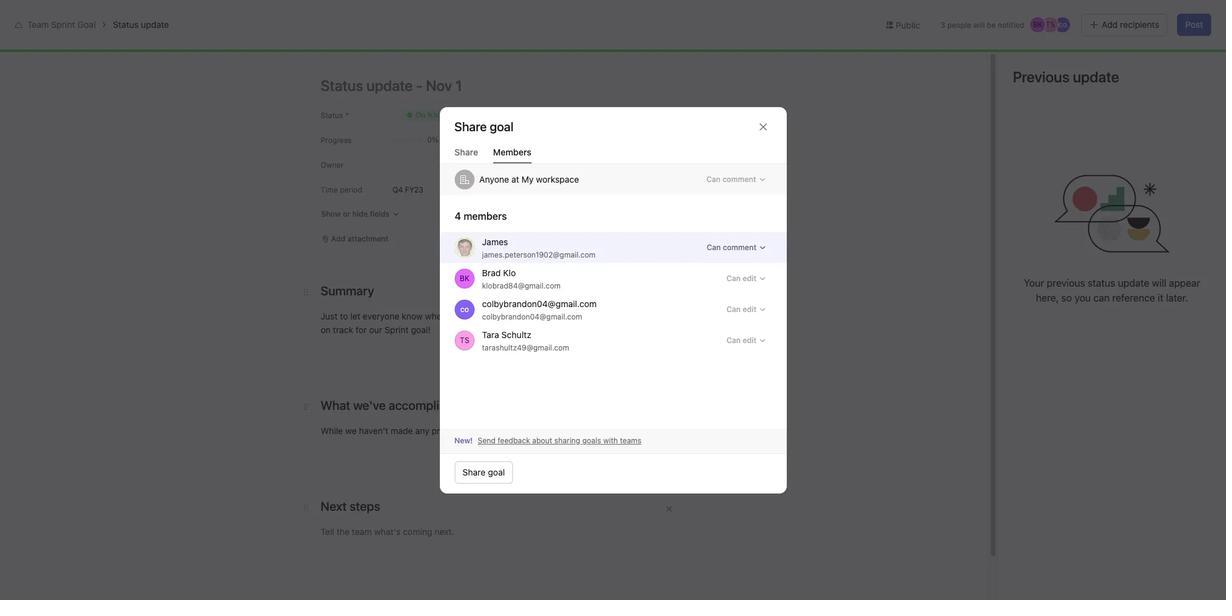 Task type: locate. For each thing, give the bounding box(es) containing it.
you
[[1075, 293, 1091, 304], [489, 482, 502, 492], [500, 493, 513, 503]]

as down created
[[515, 493, 523, 503]]

this
[[412, 180, 435, 195], [412, 328, 428, 338]]

schultz
[[501, 329, 531, 340]]

1 horizontal spatial workspace
[[536, 174, 579, 184]]

0 horizontal spatial goals
[[264, 38, 285, 49]]

you right so
[[1075, 293, 1091, 304]]

workspace inside share goal dialog
[[536, 174, 579, 184]]

as right the are
[[481, 311, 490, 322]]

2 0% from the top
[[427, 233, 446, 247]]

no
[[488, 180, 502, 195]]

ts inside share goal dialog
[[460, 336, 469, 345]]

1 vertical spatial ts
[[1140, 48, 1149, 57]]

2 can comment from the top
[[707, 243, 756, 252]]

is left actually
[[486, 426, 493, 436]]

the left new
[[440, 328, 453, 338]]

new!
[[455, 436, 473, 445]]

edit for brad klo
[[743, 274, 756, 283]]

0 vertical spatial ja
[[1116, 48, 1124, 57]]

status up can
[[1088, 278, 1116, 289]]

sub-
[[488, 236, 504, 245]]

2 horizontal spatial status
[[1088, 278, 1116, 289]]

is right goal!
[[431, 328, 437, 338]]

recipients
[[1121, 19, 1160, 30]]

2 vertical spatial co
[[460, 305, 469, 314]]

we left the are
[[452, 311, 463, 322]]

1 horizontal spatial is
[[486, 426, 493, 436]]

team sprint goal up anyone
[[412, 130, 557, 154]]

team up 'home'
[[27, 19, 49, 30]]

billing
[[1144, 10, 1165, 19]]

can
[[1094, 293, 1110, 304]]

0 horizontal spatial share button
[[455, 147, 478, 163]]

2 vertical spatial bk
[[460, 274, 469, 283]]

sprint goal down my workspace goals link
[[237, 52, 299, 66]]

1 vertical spatial as
[[515, 493, 523, 503]]

tarashultz49@gmail.com
[[482, 343, 569, 352]]

2 horizontal spatial goals
[[583, 436, 601, 445]]

james
[[482, 236, 508, 247], [441, 461, 469, 471], [441, 482, 466, 492], [441, 493, 466, 503]]

1 vertical spatial status
[[1088, 278, 1116, 289]]

our
[[369, 325, 382, 335]]

0 vertical spatial just
[[321, 311, 338, 322]]

1 vertical spatial james link
[[441, 482, 466, 492]]

sprint goal
[[237, 52, 299, 66], [462, 130, 557, 154]]

bk inside share goal dialog
[[460, 274, 469, 283]]

of left · at left
[[562, 493, 569, 503]]

1 comment from the top
[[723, 174, 756, 184]]

status update
[[113, 19, 169, 30]]

previous
[[1047, 278, 1086, 289]]

sprint goal up at
[[462, 130, 557, 154]]

1 vertical spatial just
[[607, 493, 622, 503]]

edit for tara schultz
[[743, 336, 756, 345]]

share up "removed" on the bottom of the page
[[463, 467, 486, 478]]

just inside just to let everyone know where we are as a team, i'm here with a status update! we're on track for our sprint goal!
[[321, 311, 338, 322]]

can for colbybrandon04@gmail.com
[[727, 305, 741, 314]]

3 james link from the top
[[441, 493, 466, 503]]

1 vertical spatial team
[[204, 52, 234, 66]]

0 horizontal spatial sprint goal
[[237, 52, 299, 66]]

you up "removed" on the bottom of the page
[[489, 482, 502, 492]]

share goal
[[455, 119, 514, 134]]

2 can edit from the top
[[727, 305, 756, 314]]

3 can edit from the top
[[727, 336, 756, 345]]

will left be
[[974, 20, 985, 29]]

send feedback about sharing goals with teams link
[[478, 435, 642, 447]]

0 horizontal spatial status
[[505, 180, 542, 195]]

2 vertical spatial ts
[[460, 336, 469, 345]]

james down 4 members
[[482, 236, 508, 247]]

0 vertical spatial colbybrandon04@gmail.com
[[482, 298, 597, 309]]

can edit for colbybrandon04@gmail.com
[[727, 305, 756, 314]]

0 vertical spatial update
[[141, 19, 169, 30]]

3 people will be notified
[[941, 20, 1025, 29]]

share goal button
[[455, 461, 513, 484]]

1 vertical spatial can edit button
[[721, 301, 772, 318]]

description
[[412, 310, 465, 321]]

0 horizontal spatial add
[[1102, 19, 1118, 30]]

james link down "new!"
[[441, 461, 469, 471]]

goal!
[[411, 325, 431, 335]]

add
[[1128, 10, 1142, 19], [1102, 19, 1118, 30]]

can comment
[[707, 174, 756, 184], [707, 243, 756, 252]]

1 vertical spatial section title text field
[[321, 498, 380, 516]]

0 vertical spatial can edit
[[727, 274, 756, 283]]

1 vertical spatial workspace
[[536, 174, 579, 184]]

0 horizontal spatial status
[[113, 19, 139, 30]]

co up new
[[460, 305, 469, 314]]

add billing info
[[1128, 10, 1180, 19]]

the down created
[[525, 493, 536, 503]]

colbybrandon04@gmail.com up schultz
[[482, 312, 582, 321]]

goals inside share goal dialog
[[583, 436, 601, 445]]

ts
[[1046, 20, 1056, 29], [1140, 48, 1149, 57], [460, 336, 469, 345]]

0 vertical spatial status
[[113, 19, 139, 30]]

just up on
[[321, 311, 338, 322]]

made left "any"
[[391, 426, 413, 436]]

ts down "what's"
[[1046, 20, 1056, 29]]

list box
[[467, 5, 765, 25]]

share down post button
[[1186, 48, 1206, 57]]

team
[[27, 19, 49, 30], [204, 52, 234, 66], [412, 130, 458, 154]]

share down share goal
[[455, 147, 478, 157]]

status left update! at bottom
[[585, 311, 610, 322]]

everyone
[[363, 311, 400, 322]]

1 edit from the top
[[743, 274, 756, 283]]

1 vertical spatial bk
[[1127, 48, 1137, 57]]

trial?
[[1092, 10, 1109, 19]]

sharing
[[555, 436, 581, 445]]

team sprint goal
[[27, 19, 96, 30]]

ts down the are
[[460, 336, 469, 345]]

0 vertical spatial share
[[1186, 48, 1206, 57]]

0 vertical spatial of
[[541, 482, 548, 492]]

james link
[[441, 461, 469, 471], [441, 482, 466, 492], [441, 493, 466, 503]]

status right 'goal'
[[113, 19, 139, 30]]

bk right left
[[1034, 20, 1043, 29]]

we right while
[[345, 426, 357, 436]]

0 vertical spatial can comment button
[[701, 171, 772, 188]]

sprint inside just to let everyone know where we are as a team, i'm here with a status update! we're on track for our sprint goal!
[[385, 325, 409, 335]]

public
[[896, 20, 921, 30]]

q4
[[393, 185, 403, 194]]

add inside add recipients button
[[1102, 19, 1118, 30]]

1 vertical spatial team sprint goal
[[412, 130, 557, 154]]

1 horizontal spatial update
[[1118, 278, 1150, 289]]

people
[[948, 20, 972, 29]]

2 vertical spatial share
[[463, 467, 486, 478]]

james left "removed" on the bottom of the page
[[441, 493, 466, 503]]

0 vertical spatial status
[[505, 180, 542, 195]]

1 colbybrandon04@gmail.com from the top
[[482, 298, 597, 309]]

with right the here
[[559, 311, 576, 322]]

share goal
[[463, 467, 505, 478]]

james down "new!"
[[441, 461, 469, 471]]

0 vertical spatial you
[[1075, 293, 1091, 304]]

1 vertical spatial sprint goal
[[462, 130, 557, 154]]

bk
[[1034, 20, 1043, 29], [1127, 48, 1137, 57], [460, 274, 469, 283]]

ja
[[1116, 48, 1124, 57], [460, 243, 469, 252], [422, 534, 430, 544]]

anyone at my workspace
[[479, 174, 579, 184]]

1 vertical spatial goals
[[504, 236, 523, 245]]

(away)
[[472, 461, 501, 471]]

1 can comment button from the top
[[701, 171, 772, 188]]

we're
[[645, 311, 668, 322]]

0 vertical spatial 0%
[[427, 135, 439, 144]]

1 vertical spatial update
[[1118, 278, 1150, 289]]

teams
[[620, 436, 642, 445]]

0 vertical spatial workspace
[[218, 38, 262, 49]]

1 horizontal spatial will
[[1152, 278, 1167, 289]]

can for brad klo
[[727, 274, 741, 283]]

can edit button for tara schultz
[[721, 332, 772, 349]]

2 horizontal spatial ja
[[1116, 48, 1124, 57]]

1 vertical spatial we
[[345, 426, 357, 436]]

a left the team,
[[492, 311, 497, 322]]

goals
[[264, 38, 285, 49], [504, 236, 523, 245], [583, 436, 601, 445]]

0 horizontal spatial a
[[492, 311, 497, 322]]

this right q4
[[412, 180, 435, 195]]

0 horizontal spatial my
[[204, 38, 216, 49]]

2 vertical spatial you
[[500, 493, 513, 503]]

0 vertical spatial can edit button
[[721, 270, 772, 287]]

goals for workspace
[[264, 38, 285, 49]]

0 vertical spatial james link
[[441, 461, 469, 471]]

1 vertical spatial can edit
[[727, 305, 756, 314]]

0 horizontal spatial ts
[[460, 336, 469, 345]]

james for james james.peterson1902@gmail.com
[[482, 236, 508, 247]]

tara schultz tarashultz49@gmail.com
[[482, 329, 569, 352]]

anyone
[[479, 174, 509, 184]]

1 vertical spatial will
[[1152, 278, 1167, 289]]

·
[[603, 493, 605, 503]]

james link left "removed" on the bottom of the page
[[441, 493, 466, 503]]

0 horizontal spatial we
[[345, 426, 357, 436]]

bk down add recipients
[[1127, 48, 1137, 57]]

bk left brad
[[460, 274, 469, 283]]

1 vertical spatial sprint
[[385, 325, 409, 335]]

status *
[[321, 111, 349, 120]]

sprint down the everyone
[[385, 325, 409, 335]]

sprint left 'goal'
[[51, 19, 75, 30]]

add inside add billing info button
[[1128, 10, 1142, 19]]

1 vertical spatial 0%
[[427, 233, 446, 247]]

Section title text field
[[321, 283, 374, 300], [321, 498, 380, 516]]

share button down post button
[[1170, 44, 1212, 61]]

1 can edit from the top
[[727, 274, 756, 283]]

2 comment from the top
[[723, 243, 756, 252]]

1 vertical spatial edit
[[743, 305, 756, 314]]

james for james (away) created this goal
[[441, 461, 469, 471]]

can comment button
[[701, 171, 772, 188], [701, 239, 772, 256]]

workspace
[[218, 38, 262, 49], [536, 174, 579, 184]]

made inside james made you the owner of this goal james removed you as the owner of this goal · just now
[[468, 482, 487, 492]]

ja inside share goal dialog
[[460, 243, 469, 252]]

0 vertical spatial section title text field
[[321, 283, 374, 300]]

this down know
[[412, 328, 428, 338]]

ja inside "button"
[[422, 534, 430, 544]]

james james.peterson1902@gmail.com
[[482, 236, 596, 259]]

will up it
[[1152, 278, 1167, 289]]

owner down created
[[517, 482, 539, 492]]

1 horizontal spatial status
[[585, 311, 610, 322]]

1 horizontal spatial goals
[[504, 236, 523, 245]]

0 vertical spatial co
[[1059, 20, 1067, 29]]

the down james (away) created this goal
[[504, 482, 515, 492]]

2 horizontal spatial bk
[[1127, 48, 1137, 57]]

expectations!
[[573, 426, 627, 436]]

as
[[481, 311, 490, 322], [515, 493, 523, 503]]

i'm
[[524, 311, 536, 322]]

1 can edit button from the top
[[721, 270, 772, 287]]

2 edit from the top
[[743, 305, 756, 314]]

add for add recipients
[[1102, 19, 1118, 30]]

1 vertical spatial of
[[562, 493, 569, 503]]

2 vertical spatial goals
[[583, 436, 601, 445]]

0 vertical spatial edit
[[743, 274, 756, 283]]

0 vertical spatial goals
[[264, 38, 285, 49]]

you right "removed" on the bottom of the page
[[500, 493, 513, 503]]

1 horizontal spatial sprint
[[385, 325, 409, 335]]

team sprint goal down my workspace goals link
[[204, 52, 299, 66]]

left
[[1020, 14, 1032, 24]]

with right line
[[554, 426, 571, 436]]

0 vertical spatial is
[[431, 328, 437, 338]]

in left my
[[1072, 10, 1078, 19]]

of down james (away) created this goal
[[541, 482, 548, 492]]

1 vertical spatial comment
[[723, 243, 756, 252]]

team down my workspace goals link
[[204, 52, 234, 66]]

ts down recipients
[[1140, 48, 1149, 57]]

1 vertical spatial can comment button
[[701, 239, 772, 256]]

this left · at left
[[571, 493, 584, 503]]

1 this from the top
[[412, 180, 435, 195]]

just right · at left
[[607, 493, 622, 503]]

klo
[[503, 267, 516, 278]]

notified
[[998, 20, 1025, 29]]

status
[[113, 19, 139, 30], [321, 111, 343, 120]]

share button down share goal
[[455, 147, 478, 163]]

1 horizontal spatial ts
[[1046, 20, 1056, 29]]

co down recipients
[[1153, 48, 1161, 57]]

2 vertical spatial edit
[[743, 336, 756, 345]]

can edit button
[[721, 270, 772, 287], [721, 301, 772, 318], [721, 332, 772, 349]]

owner down james (away) created this goal
[[539, 493, 560, 503]]

1 vertical spatial is
[[486, 426, 493, 436]]

brad
[[482, 267, 501, 278]]

projects
[[487, 391, 517, 400]]

colbybrandon04@gmail.com up the here
[[482, 298, 597, 309]]

team up fy23
[[412, 130, 458, 154]]

share for the top share button
[[1186, 48, 1206, 57]]

1 horizontal spatial the
[[504, 482, 515, 492]]

2 this from the top
[[412, 328, 428, 338]]

my
[[204, 38, 216, 49], [522, 174, 534, 184]]

in left line
[[529, 426, 536, 436]]

1 horizontal spatial co
[[1059, 20, 1067, 29]]

share button
[[1170, 44, 1212, 61], [455, 147, 478, 163]]

2 vertical spatial can edit
[[727, 336, 756, 345]]

0 horizontal spatial is
[[431, 328, 437, 338]]

what's in my trial? button
[[1039, 6, 1115, 24]]

made up "removed" on the bottom of the page
[[468, 482, 487, 492]]

3 edit from the top
[[743, 336, 756, 345]]

fy23
[[405, 185, 423, 194]]

2 james link from the top
[[441, 482, 466, 492]]

0 horizontal spatial co
[[460, 305, 469, 314]]

3 can edit button from the top
[[721, 332, 772, 349]]

1 horizontal spatial made
[[468, 482, 487, 492]]

update inside the your previous status update will appear here, so you can reference it later.
[[1118, 278, 1150, 289]]

comment for first can comment dropdown button from the top
[[723, 174, 756, 184]]

2 can edit button from the top
[[721, 301, 772, 318]]

here,
[[1036, 293, 1059, 304]]

2 colbybrandon04@gmail.com from the top
[[482, 312, 582, 321]]

2 section title text field from the top
[[321, 498, 380, 516]]

while we haven't made any progress this is actually in line with expectations!
[[321, 426, 627, 436]]

can edit button for brad klo
[[721, 270, 772, 287]]

2 can comment button from the top
[[701, 239, 772, 256]]

status
[[505, 180, 542, 195], [1088, 278, 1116, 289], [585, 311, 610, 322]]

1 vertical spatial my
[[522, 174, 534, 184]]

status left —
[[505, 180, 542, 195]]

0 vertical spatial as
[[481, 311, 490, 322]]

james link down share goal
[[441, 482, 466, 492]]

james.peterson1902@gmail.com
[[482, 250, 596, 259]]

goal
[[438, 180, 462, 195], [554, 461, 572, 471], [488, 467, 505, 478], [565, 482, 580, 492], [586, 493, 601, 503]]

this
[[469, 426, 484, 436], [537, 461, 552, 471], [550, 482, 563, 492], [571, 493, 584, 503]]

update
[[141, 19, 169, 30], [1118, 278, 1150, 289]]

home
[[32, 42, 56, 53]]

status left *
[[321, 111, 343, 120]]

—
[[545, 180, 555, 195]]

with left the teams
[[604, 436, 618, 445]]

james inside james james.peterson1902@gmail.com
[[482, 236, 508, 247]]

a right the here
[[578, 311, 583, 322]]

close this dialog image
[[758, 122, 768, 132]]

colbybrandon04@gmail.com
[[482, 298, 597, 309], [482, 312, 582, 321]]

1 horizontal spatial status
[[321, 111, 343, 120]]

the
[[440, 328, 453, 338], [504, 482, 515, 492], [525, 493, 536, 503]]

co down "what's"
[[1059, 20, 1067, 29]]

co inside share goal dialog
[[460, 305, 469, 314]]

2 a from the left
[[578, 311, 583, 322]]

james down share goal
[[441, 482, 466, 492]]

share for goal
[[463, 467, 486, 478]]

will
[[974, 20, 985, 29], [1152, 278, 1167, 289]]

1 vertical spatial colbybrandon04@gmail.com
[[482, 312, 582, 321]]

comment
[[723, 174, 756, 184], [723, 243, 756, 252]]



Task type: describe. For each thing, give the bounding box(es) containing it.
this goal has no status — yet.
[[412, 180, 579, 195]]

new
[[455, 328, 471, 338]]

1 horizontal spatial team sprint goal
[[412, 130, 557, 154]]

2 horizontal spatial ts
[[1140, 48, 1149, 57]]

add recipients
[[1102, 19, 1160, 30]]

let
[[350, 311, 361, 322]]

at
[[512, 174, 519, 184]]

tara
[[482, 329, 499, 340]]

this right progress
[[469, 426, 484, 436]]

just to let everyone know where we are as a team, i'm here with a status update! we're on track for our sprint goal!
[[321, 311, 670, 335]]

with inside just to let everyone know where we are as a team, i'm here with a status update! we're on track for our sprint goal!
[[559, 311, 576, 322]]

yet.
[[558, 180, 579, 195]]

colbybrandon04@gmail.com colbybrandon04@gmail.com
[[482, 298, 597, 321]]

1 vertical spatial owner
[[539, 493, 560, 503]]

goals for sub-
[[504, 236, 523, 245]]

post button
[[1178, 14, 1212, 36]]

are
[[466, 311, 478, 322]]

1 can comment from the top
[[707, 174, 756, 184]]

team,
[[499, 311, 522, 322]]

0 horizontal spatial will
[[974, 20, 985, 29]]

status for status update
[[113, 19, 139, 30]]

period
[[340, 185, 362, 195]]

previous update
[[1013, 68, 1120, 86]]

your previous status update will appear here, so you can reference it later.
[[1024, 278, 1201, 304]]

can edit for tara schultz
[[727, 336, 756, 345]]

about
[[532, 436, 553, 445]]

feedback
[[498, 436, 530, 445]]

we inside just to let everyone know where we are as a team, i'm here with a status update! we're on track for our sprint goal!
[[452, 311, 463, 322]]

trial
[[1019, 6, 1032, 15]]

related work
[[412, 373, 471, 384]]

q4 fy23
[[393, 185, 423, 194]]

status inside the your previous status update will appear here, so you can reference it later.
[[1088, 278, 1116, 289]]

add billing info button
[[1122, 6, 1186, 24]]

actually
[[495, 426, 526, 436]]

klobrad84@gmail.com
[[482, 281, 561, 290]]

to
[[340, 311, 348, 322]]

what's
[[1045, 10, 1069, 19]]

as inside just to let everyone know where we are as a team, i'm here with a status update! we're on track for our sprint goal!
[[481, 311, 490, 322]]

info
[[1167, 10, 1180, 19]]

can for tara schultz
[[727, 336, 741, 345]]

0 vertical spatial sprint
[[51, 19, 75, 30]]

your
[[1024, 278, 1045, 289]]

1 james link from the top
[[441, 461, 469, 471]]

now
[[624, 493, 639, 503]]

connected
[[525, 236, 562, 245]]

goal inside "share goal" button
[[488, 467, 505, 478]]

Title of update text field
[[321, 72, 693, 99]]

time period
[[321, 185, 362, 195]]

goal
[[77, 19, 96, 30]]

share goal dialog
[[440, 107, 787, 494]]

1 vertical spatial share button
[[455, 147, 478, 163]]

2 horizontal spatial co
[[1153, 48, 1161, 57]]

1 a from the left
[[492, 311, 497, 322]]

this for this goal has no status — yet.
[[412, 180, 435, 195]]

0 horizontal spatial update
[[141, 19, 169, 30]]

what's in my trial?
[[1045, 10, 1109, 19]]

this down send feedback about sharing goals with teams link
[[550, 482, 563, 492]]

appear
[[1169, 278, 1201, 289]]

1 section title text field from the top
[[321, 283, 374, 300]]

add recipients button
[[1082, 14, 1168, 36]]

1 horizontal spatial bk
[[1034, 20, 1043, 29]]

later.
[[1167, 293, 1189, 304]]

free
[[1001, 6, 1017, 15]]

created
[[503, 461, 535, 471]]

in inside button
[[1072, 10, 1078, 19]]

connect relevant projects or portfolios button
[[406, 387, 568, 405]]

james (away) created this goal
[[441, 461, 572, 471]]

show options image
[[305, 55, 315, 64]]

0 vertical spatial team
[[27, 19, 49, 30]]

james made you the owner of this goal james removed you as the owner of this goal · just now
[[441, 482, 639, 503]]

ja button
[[417, 529, 436, 549]]

on
[[321, 325, 331, 335]]

0 vertical spatial ts
[[1046, 20, 1056, 29]]

status for status *
[[321, 111, 343, 120]]

members
[[493, 147, 532, 157]]

for
[[356, 325, 367, 335]]

james link for made you the owner of this goal
[[441, 482, 466, 492]]

Section title text field
[[321, 397, 467, 415]]

comment for second can comment dropdown button from the top
[[723, 243, 756, 252]]

0 horizontal spatial of
[[541, 482, 548, 492]]

1 vertical spatial the
[[504, 482, 515, 492]]

removed
[[468, 493, 498, 503]]

progress
[[432, 426, 467, 436]]

0 horizontal spatial workspace
[[218, 38, 262, 49]]

my workspace goals link
[[204, 37, 285, 51]]

any
[[415, 426, 430, 436]]

as inside james made you the owner of this goal james removed you as the owner of this goal · just now
[[515, 493, 523, 503]]

0 horizontal spatial team sprint goal
[[204, 52, 299, 66]]

days
[[1002, 14, 1018, 24]]

so
[[1062, 293, 1073, 304]]

can edit for brad klo
[[727, 274, 756, 283]]

james for james made you the owner of this goal james removed you as the owner of this goal · just now
[[441, 482, 466, 492]]

0 horizontal spatial in
[[529, 426, 536, 436]]

1 horizontal spatial team
[[204, 52, 234, 66]]

reference
[[1113, 293, 1156, 304]]

0 vertical spatial share button
[[1170, 44, 1212, 61]]

1 vertical spatial share
[[455, 147, 478, 157]]

edit for colbybrandon04@gmail.com
[[743, 305, 756, 314]]

connect relevant projects or portfolios
[[424, 391, 563, 400]]

status inside just to let everyone know where we are as a team, i'm here with a status update! we're on track for our sprint goal!
[[585, 311, 610, 322]]

my workspace goals
[[204, 38, 285, 49]]

here
[[539, 311, 556, 322]]

17
[[992, 14, 1000, 24]]

where
[[425, 311, 450, 322]]

no sub-goals connected
[[476, 236, 562, 245]]

be
[[987, 20, 996, 29]]

it
[[1158, 293, 1164, 304]]

2 vertical spatial team
[[412, 130, 458, 154]]

0 vertical spatial the
[[440, 328, 453, 338]]

can edit button for colbybrandon04@gmail.com
[[721, 301, 772, 318]]

0 vertical spatial my
[[204, 38, 216, 49]]

1 0% from the top
[[427, 135, 439, 144]]

will inside the your previous status update will appear here, so you can reference it later.
[[1152, 278, 1167, 289]]

this down about
[[537, 461, 552, 471]]

time
[[321, 185, 338, 195]]

this for this is the new benchmark!
[[412, 328, 428, 338]]

2 vertical spatial the
[[525, 493, 536, 503]]

1 horizontal spatial of
[[562, 493, 569, 503]]

track
[[333, 325, 353, 335]]

0 horizontal spatial made
[[391, 426, 413, 436]]

post
[[1186, 19, 1204, 30]]

colbybrandon04@gmail.com inside colbybrandon04@gmail.com colbybrandon04@gmail.com
[[482, 312, 582, 321]]

team sprint goal link
[[27, 19, 96, 30]]

add for add billing info
[[1128, 10, 1142, 19]]

my inside share goal dialog
[[522, 174, 534, 184]]

remove section image
[[665, 506, 673, 513]]

with inside share goal dialog
[[604, 436, 618, 445]]

0 vertical spatial owner
[[517, 482, 539, 492]]

james link for removed you as the owner of this goal
[[441, 493, 466, 503]]

members button
[[493, 147, 532, 163]]

relevant
[[456, 391, 485, 400]]

1 horizontal spatial sprint goal
[[462, 130, 557, 154]]

you inside the your previous status update will appear here, so you can reference it later.
[[1075, 293, 1091, 304]]

know
[[402, 311, 423, 322]]

line
[[538, 426, 552, 436]]

3
[[941, 20, 946, 29]]

1 vertical spatial you
[[489, 482, 502, 492]]

update!
[[612, 311, 643, 322]]

4 members
[[455, 210, 507, 222]]

owner
[[321, 161, 344, 170]]

just inside james made you the owner of this goal james removed you as the owner of this goal · just now
[[607, 493, 622, 503]]



Task type: vqa. For each thing, say whether or not it's contained in the screenshot.
'My workspace goals' link
yes



